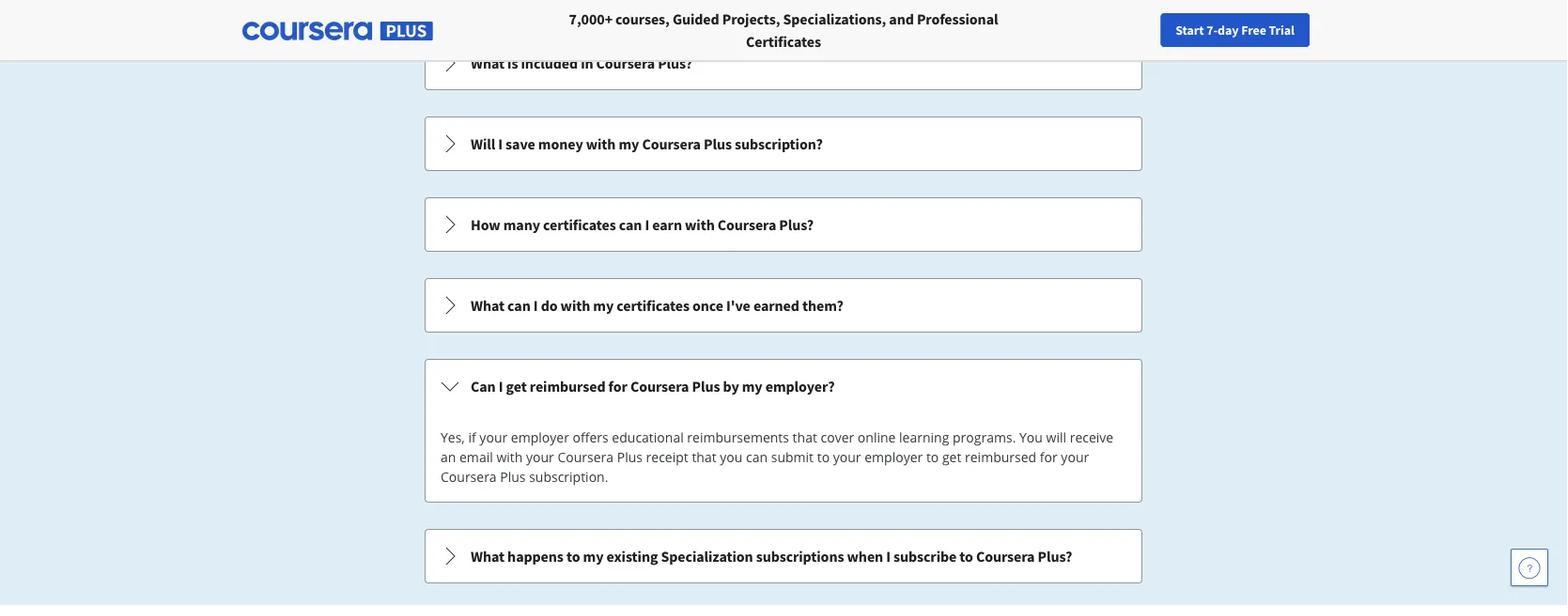 Task type: vqa. For each thing, say whether or not it's contained in the screenshot.
How many certificates can I earn with Coursera Plus?
yes



Task type: describe. For each thing, give the bounding box(es) containing it.
my right do
[[593, 296, 614, 315]]

projects,
[[722, 9, 780, 28]]

coursera inside dropdown button
[[718, 215, 777, 234]]

get inside dropdown button
[[506, 377, 527, 396]]

offers
[[573, 429, 609, 446]]

included
[[521, 54, 578, 72]]

reimbursements
[[687, 429, 789, 446]]

and
[[889, 9, 914, 28]]

subscription?
[[735, 134, 823, 153]]

can inside yes, if your employer offers educational reimbursements that cover online learning programs. you will receive an email with your coursera plus receipt that you can submit to your employer to get reimbursed for your coursera plus subscription.
[[746, 448, 768, 466]]

programs.
[[953, 429, 1016, 446]]

i've
[[726, 296, 751, 315]]

cover
[[821, 429, 854, 446]]

once
[[693, 296, 724, 315]]

many
[[503, 215, 540, 234]]

can i get reimbursed for coursera plus by my employer? button
[[426, 360, 1142, 413]]

you
[[720, 448, 743, 466]]

yes, if your employer offers educational reimbursements that cover online learning programs. you will receive an email with your coursera plus receipt that you can submit to your employer to get reimbursed for your coursera plus subscription.
[[441, 429, 1114, 486]]

coursera right "subscribe"
[[976, 547, 1035, 566]]

is
[[508, 54, 518, 72]]

will
[[1046, 429, 1067, 446]]

how many certificates can i earn with coursera plus? button
[[426, 198, 1142, 251]]

specializations,
[[783, 9, 886, 28]]

educational
[[612, 429, 684, 446]]

for inside dropdown button
[[609, 377, 628, 396]]

guided
[[673, 9, 720, 28]]

0 horizontal spatial that
[[692, 448, 717, 466]]

plus left subscription.
[[500, 468, 526, 486]]

reimbursed inside yes, if your employer offers educational reimbursements that cover online learning programs. you will receive an email with your coursera plus receipt that you can submit to your employer to get reimbursed for your coursera plus subscription.
[[965, 448, 1037, 466]]

start 7-day free trial button
[[1161, 13, 1310, 47]]

7,000+
[[569, 9, 613, 28]]

specialization
[[661, 547, 753, 566]]

my inside dropdown button
[[742, 377, 763, 396]]

subscription.
[[529, 468, 608, 486]]

coursera inside dropdown button
[[631, 377, 689, 396]]

1 vertical spatial employer
[[865, 448, 923, 466]]

0 horizontal spatial employer
[[511, 429, 569, 446]]

0 horizontal spatial plus?
[[658, 54, 693, 72]]

what happens to my existing specialization subscriptions when i subscribe to coursera plus?
[[471, 547, 1073, 566]]

what for what happens to my existing specialization subscriptions when i subscribe to coursera plus?
[[471, 547, 505, 566]]

in
[[581, 54, 594, 72]]

7,000+ courses, guided projects, specializations, and professional certificates
[[569, 9, 998, 51]]

i inside what can i do with my certificates once i've earned them? dropdown button
[[534, 296, 538, 315]]

yes,
[[441, 429, 465, 446]]

plus? inside dropdown button
[[779, 215, 814, 234]]

find your new career
[[1167, 22, 1285, 39]]

certificates
[[746, 32, 821, 51]]

with inside dropdown button
[[561, 296, 590, 315]]

new
[[1221, 22, 1246, 39]]

certificates inside dropdown button
[[617, 296, 690, 315]]

how many certificates can i earn with coursera plus?
[[471, 215, 814, 234]]

earn
[[652, 215, 682, 234]]

plus inside "dropdown button"
[[704, 134, 732, 153]]

7-
[[1207, 22, 1218, 39]]

professional
[[917, 9, 998, 28]]

help center image
[[1519, 556, 1541, 579]]

what can i do with my certificates once i've earned them?
[[471, 296, 844, 315]]

start
[[1176, 22, 1204, 39]]

certificates inside dropdown button
[[543, 215, 616, 234]]

career
[[1248, 22, 1285, 39]]

find
[[1167, 22, 1191, 39]]

i inside how many certificates can i earn with coursera plus? dropdown button
[[645, 215, 650, 234]]

start 7-day free trial
[[1176, 22, 1295, 39]]

subscriptions
[[756, 547, 844, 566]]



Task type: locate. For each thing, give the bounding box(es) containing it.
what inside what can i do with my certificates once i've earned them? dropdown button
[[471, 296, 505, 315]]

my right money
[[619, 134, 639, 153]]

can
[[619, 215, 642, 234], [508, 296, 531, 315], [746, 448, 768, 466]]

plus left "subscription?" at the top
[[704, 134, 732, 153]]

None search field
[[258, 12, 710, 49]]

learning
[[899, 429, 950, 446]]

0 vertical spatial get
[[506, 377, 527, 396]]

3 what from the top
[[471, 547, 505, 566]]

0 horizontal spatial certificates
[[543, 215, 616, 234]]

i right can at the left of the page
[[499, 377, 503, 396]]

online
[[858, 429, 896, 446]]

0 vertical spatial for
[[609, 377, 628, 396]]

0 vertical spatial that
[[793, 429, 818, 446]]

1 horizontal spatial that
[[793, 429, 818, 446]]

2 vertical spatial can
[[746, 448, 768, 466]]

certificates
[[543, 215, 616, 234], [617, 296, 690, 315]]

what
[[471, 54, 505, 72], [471, 296, 505, 315], [471, 547, 505, 566]]

with inside "dropdown button"
[[586, 134, 616, 153]]

1 vertical spatial plus?
[[779, 215, 814, 234]]

money
[[538, 134, 583, 153]]

you
[[1020, 429, 1043, 446]]

will i save money with my coursera plus subscription?
[[471, 134, 823, 153]]

employer down online
[[865, 448, 923, 466]]

find your new career link
[[1157, 19, 1294, 42]]

1 what from the top
[[471, 54, 505, 72]]

my left existing
[[583, 547, 604, 566]]

what can i do with my certificates once i've earned them? button
[[426, 279, 1142, 332]]

0 vertical spatial what
[[471, 54, 505, 72]]

to right "subscribe"
[[960, 547, 973, 566]]

that left you
[[692, 448, 717, 466]]

employer?
[[766, 377, 835, 396]]

get inside yes, if your employer offers educational reimbursements that cover online learning programs. you will receive an email with your coursera plus receipt that you can submit to your employer to get reimbursed for your coursera plus subscription.
[[943, 448, 962, 466]]

courses,
[[616, 9, 670, 28]]

coursera right in
[[596, 54, 655, 72]]

1 horizontal spatial can
[[619, 215, 642, 234]]

coursera right earn
[[718, 215, 777, 234]]

to down cover
[[817, 448, 830, 466]]

coursera plus image
[[242, 22, 433, 41]]

can left earn
[[619, 215, 642, 234]]

what left happens in the bottom of the page
[[471, 547, 505, 566]]

i inside what happens to my existing specialization subscriptions when i subscribe to coursera plus? dropdown button
[[886, 547, 891, 566]]

with inside dropdown button
[[685, 215, 715, 234]]

employer up subscription.
[[511, 429, 569, 446]]

certificates left once
[[617, 296, 690, 315]]

1 horizontal spatial reimbursed
[[965, 448, 1037, 466]]

can
[[471, 377, 496, 396]]

with right the email
[[497, 448, 523, 466]]

save
[[506, 134, 535, 153]]

what for what is included in coursera plus?
[[471, 54, 505, 72]]

with right money
[[586, 134, 616, 153]]

i left earn
[[645, 215, 650, 234]]

1 vertical spatial certificates
[[617, 296, 690, 315]]

with inside yes, if your employer offers educational reimbursements that cover online learning programs. you will receive an email with your coursera plus receipt that you can submit to your employer to get reimbursed for your coursera plus subscription.
[[497, 448, 523, 466]]

reimbursed inside can i get reimbursed for coursera plus by my employer? dropdown button
[[530, 377, 606, 396]]

for inside yes, if your employer offers educational reimbursements that cover online learning programs. you will receive an email with your coursera plus receipt that you can submit to your employer to get reimbursed for your coursera plus subscription.
[[1040, 448, 1058, 466]]

2 horizontal spatial can
[[746, 448, 768, 466]]

0 vertical spatial reimbursed
[[530, 377, 606, 396]]

1 horizontal spatial get
[[943, 448, 962, 466]]

what is included in coursera plus?
[[471, 54, 693, 72]]

2 what from the top
[[471, 296, 505, 315]]

with right do
[[561, 296, 590, 315]]

plus down educational on the bottom of the page
[[617, 448, 643, 466]]

0 vertical spatial employer
[[511, 429, 569, 446]]

0 vertical spatial can
[[619, 215, 642, 234]]

earned
[[754, 296, 800, 315]]

trial
[[1269, 22, 1295, 39]]

receive
[[1070, 429, 1114, 446]]

to down 'learning' on the right bottom
[[927, 448, 939, 466]]

1 horizontal spatial employer
[[865, 448, 923, 466]]

plus left 'by'
[[692, 377, 720, 396]]

coursera down offers
[[558, 448, 614, 466]]

what left do
[[471, 296, 505, 315]]

with
[[586, 134, 616, 153], [685, 215, 715, 234], [561, 296, 590, 315], [497, 448, 523, 466]]

1 vertical spatial reimbursed
[[965, 448, 1037, 466]]

reimbursed
[[530, 377, 606, 396], [965, 448, 1037, 466]]

reimbursed down the programs.
[[965, 448, 1037, 466]]

submit
[[771, 448, 814, 466]]

can left do
[[508, 296, 531, 315]]

that up submit
[[793, 429, 818, 446]]

i left do
[[534, 296, 538, 315]]

day
[[1218, 22, 1239, 39]]

email
[[460, 448, 493, 466]]

if
[[468, 429, 476, 446]]

my inside "dropdown button"
[[619, 134, 639, 153]]

certificates right many
[[543, 215, 616, 234]]

1 horizontal spatial plus?
[[779, 215, 814, 234]]

that
[[793, 429, 818, 446], [692, 448, 717, 466]]

plus
[[704, 134, 732, 153], [692, 377, 720, 396], [617, 448, 643, 466], [500, 468, 526, 486]]

what inside what is included in coursera plus? dropdown button
[[471, 54, 505, 72]]

an
[[441, 448, 456, 466]]

your
[[1194, 22, 1219, 39], [480, 429, 508, 446], [526, 448, 554, 466], [833, 448, 861, 466], [1061, 448, 1089, 466]]

i
[[498, 134, 503, 153], [645, 215, 650, 234], [534, 296, 538, 315], [499, 377, 503, 396], [886, 547, 891, 566]]

0 horizontal spatial can
[[508, 296, 531, 315]]

can inside dropdown button
[[619, 215, 642, 234]]

for
[[609, 377, 628, 396], [1040, 448, 1058, 466]]

can inside dropdown button
[[508, 296, 531, 315]]

1 vertical spatial can
[[508, 296, 531, 315]]

can right you
[[746, 448, 768, 466]]

what left is
[[471, 54, 505, 72]]

1 horizontal spatial certificates
[[617, 296, 690, 315]]

1 horizontal spatial for
[[1040, 448, 1058, 466]]

can i get reimbursed for coursera plus by my employer?
[[471, 377, 835, 396]]

my right 'by'
[[742, 377, 763, 396]]

2 horizontal spatial plus?
[[1038, 547, 1073, 566]]

by
[[723, 377, 739, 396]]

get
[[506, 377, 527, 396], [943, 448, 962, 466]]

for up offers
[[609, 377, 628, 396]]

get down 'learning' on the right bottom
[[943, 448, 962, 466]]

receipt
[[646, 448, 689, 466]]

1 vertical spatial for
[[1040, 448, 1058, 466]]

0 vertical spatial plus?
[[658, 54, 693, 72]]

1 vertical spatial get
[[943, 448, 962, 466]]

my
[[619, 134, 639, 153], [593, 296, 614, 315], [742, 377, 763, 396], [583, 547, 604, 566]]

0 horizontal spatial for
[[609, 377, 628, 396]]

subscribe
[[894, 547, 957, 566]]

coursera
[[596, 54, 655, 72], [642, 134, 701, 153], [718, 215, 777, 234], [631, 377, 689, 396], [558, 448, 614, 466], [441, 468, 497, 486], [976, 547, 1035, 566]]

0 horizontal spatial reimbursed
[[530, 377, 606, 396]]

what is included in coursera plus? button
[[426, 37, 1142, 89]]

for down "will"
[[1040, 448, 1058, 466]]

get right can at the left of the page
[[506, 377, 527, 396]]

free
[[1242, 22, 1267, 39]]

employer
[[511, 429, 569, 446], [865, 448, 923, 466]]

2 vertical spatial what
[[471, 547, 505, 566]]

happens
[[508, 547, 564, 566]]

to right happens in the bottom of the page
[[567, 547, 580, 566]]

1 vertical spatial that
[[692, 448, 717, 466]]

0 horizontal spatial get
[[506, 377, 527, 396]]

how
[[471, 215, 501, 234]]

coursera up earn
[[642, 134, 701, 153]]

do
[[541, 296, 558, 315]]

coursera up educational on the bottom of the page
[[631, 377, 689, 396]]

when
[[847, 547, 884, 566]]

what for what can i do with my certificates once i've earned them?
[[471, 296, 505, 315]]

plus inside dropdown button
[[692, 377, 720, 396]]

2 vertical spatial plus?
[[1038, 547, 1073, 566]]

will
[[471, 134, 495, 153]]

with right earn
[[685, 215, 715, 234]]

i inside will i save money with my coursera plus subscription? "dropdown button"
[[498, 134, 503, 153]]

plus?
[[658, 54, 693, 72], [779, 215, 814, 234], [1038, 547, 1073, 566]]

i inside can i get reimbursed for coursera plus by my employer? dropdown button
[[499, 377, 503, 396]]

i right when
[[886, 547, 891, 566]]

what happens to my existing specialization subscriptions when i subscribe to coursera plus? button
[[426, 530, 1142, 583]]

what inside what happens to my existing specialization subscriptions when i subscribe to coursera plus? dropdown button
[[471, 547, 505, 566]]

reimbursed up offers
[[530, 377, 606, 396]]

them?
[[802, 296, 844, 315]]

coursera down the email
[[441, 468, 497, 486]]

existing
[[607, 547, 658, 566]]

will i save money with my coursera plus subscription? button
[[426, 117, 1142, 170]]

to
[[817, 448, 830, 466], [927, 448, 939, 466], [567, 547, 580, 566], [960, 547, 973, 566]]

coursera inside "dropdown button"
[[642, 134, 701, 153]]

0 vertical spatial certificates
[[543, 215, 616, 234]]

i right will
[[498, 134, 503, 153]]

1 vertical spatial what
[[471, 296, 505, 315]]

show notifications image
[[1314, 23, 1336, 46]]



